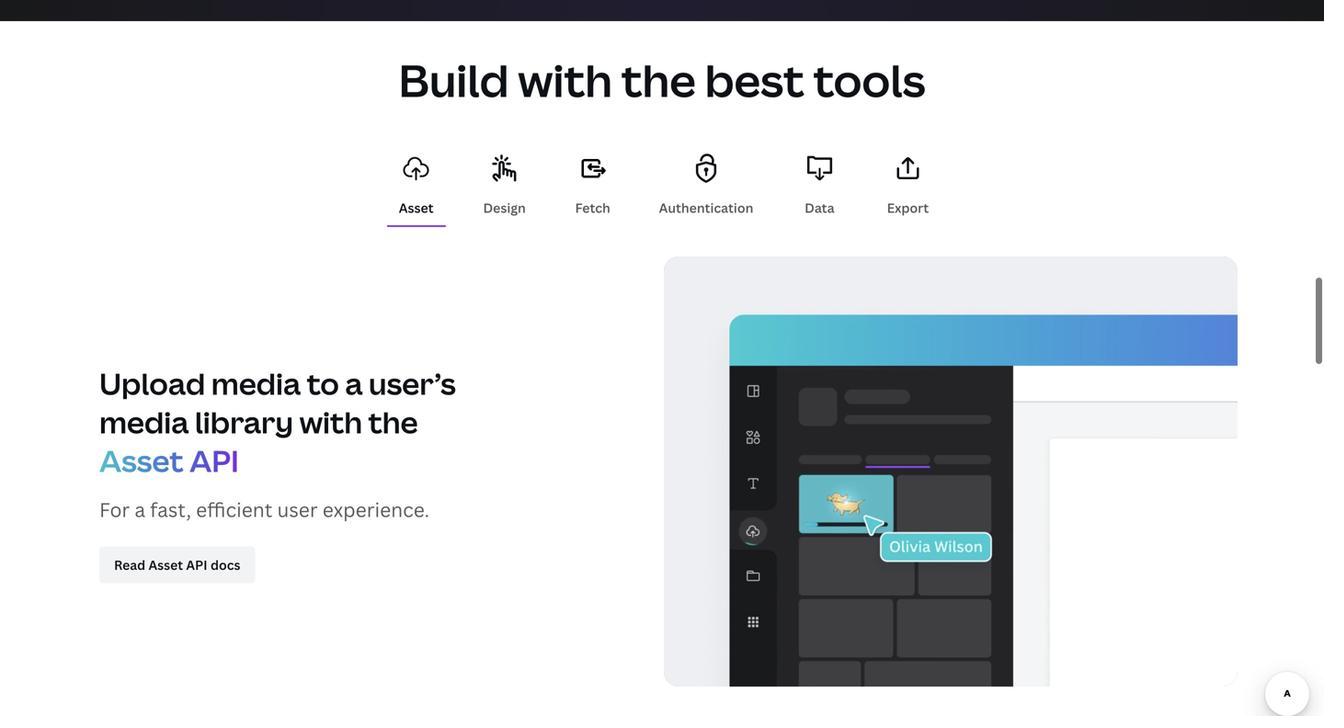 Task type: vqa. For each thing, say whether or not it's contained in the screenshot.
Top level navigation element
no



Task type: describe. For each thing, give the bounding box(es) containing it.
fast,
[[150, 497, 191, 523]]

docs
[[211, 557, 241, 574]]

best
[[705, 49, 805, 110]]

read asset api docs link
[[99, 547, 255, 584]]

asset button
[[387, 139, 446, 225]]

0 horizontal spatial a
[[135, 497, 145, 523]]

design button
[[475, 139, 534, 225]]

user's
[[369, 364, 456, 404]]

build
[[399, 49, 509, 110]]

read asset api docs
[[114, 557, 241, 574]]

user
[[277, 497, 318, 523]]

experience.
[[323, 497, 430, 523]]

0 horizontal spatial media
[[99, 403, 189, 443]]

for a fast, efficient user experience.
[[99, 497, 430, 523]]

asset inside 'button'
[[399, 199, 434, 216]]

tools
[[814, 49, 926, 110]]

export
[[887, 199, 929, 216]]



Task type: locate. For each thing, give the bounding box(es) containing it.
2 vertical spatial asset
[[149, 557, 183, 574]]

data button
[[791, 139, 849, 225]]

a right to
[[345, 364, 363, 404]]

1 vertical spatial a
[[135, 497, 145, 523]]

a
[[345, 364, 363, 404], [135, 497, 145, 523]]

1 vertical spatial api
[[186, 557, 208, 574]]

with
[[518, 49, 613, 110], [299, 403, 362, 443]]

0 horizontal spatial with
[[299, 403, 362, 443]]

with inside upload media to a user's media library with the asset api
[[299, 403, 362, 443]]

library
[[195, 403, 293, 443]]

asset left design
[[399, 199, 434, 216]]

fetch button
[[564, 139, 622, 225]]

0 vertical spatial a
[[345, 364, 363, 404]]

asset up for
[[99, 441, 184, 481]]

api
[[190, 441, 239, 481], [186, 557, 208, 574]]

authentication
[[659, 199, 754, 216]]

upload media to a user's media library with the asset api
[[99, 364, 456, 481]]

asset inside upload media to a user's media library with the asset api
[[99, 441, 184, 481]]

0 vertical spatial with
[[518, 49, 613, 110]]

media
[[211, 364, 301, 404], [99, 403, 189, 443]]

1 vertical spatial asset
[[99, 441, 184, 481]]

1 horizontal spatial media
[[211, 364, 301, 404]]

1 vertical spatial with
[[299, 403, 362, 443]]

upload
[[99, 364, 205, 404]]

media left to
[[211, 364, 301, 404]]

api left the docs
[[186, 557, 208, 574]]

build with the best tools
[[399, 49, 926, 110]]

1 horizontal spatial with
[[518, 49, 613, 110]]

efficient
[[196, 497, 273, 523]]

1 horizontal spatial the
[[622, 49, 696, 110]]

design
[[483, 199, 526, 216]]

to
[[307, 364, 339, 404]]

0 vertical spatial api
[[190, 441, 239, 481]]

authentication button
[[652, 139, 761, 225]]

the inside upload media to a user's media library with the asset api
[[368, 403, 418, 443]]

api up efficient
[[190, 441, 239, 481]]

data
[[805, 199, 835, 216]]

a right for
[[135, 497, 145, 523]]

0 vertical spatial asset
[[399, 199, 434, 216]]

1 horizontal spatial a
[[345, 364, 363, 404]]

media up fast,
[[99, 403, 189, 443]]

the
[[622, 49, 696, 110], [368, 403, 418, 443]]

0 horizontal spatial the
[[368, 403, 418, 443]]

asset
[[399, 199, 434, 216], [99, 441, 184, 481], [149, 557, 183, 574]]

a inside upload media to a user's media library with the asset api
[[345, 364, 363, 404]]

api inside upload media to a user's media library with the asset api
[[190, 441, 239, 481]]

asset right read
[[149, 557, 183, 574]]

read
[[114, 557, 146, 574]]

for
[[99, 497, 130, 523]]

0 vertical spatial the
[[622, 49, 696, 110]]

1 vertical spatial the
[[368, 403, 418, 443]]

export button
[[879, 139, 938, 225]]

fetch
[[575, 199, 611, 216]]



